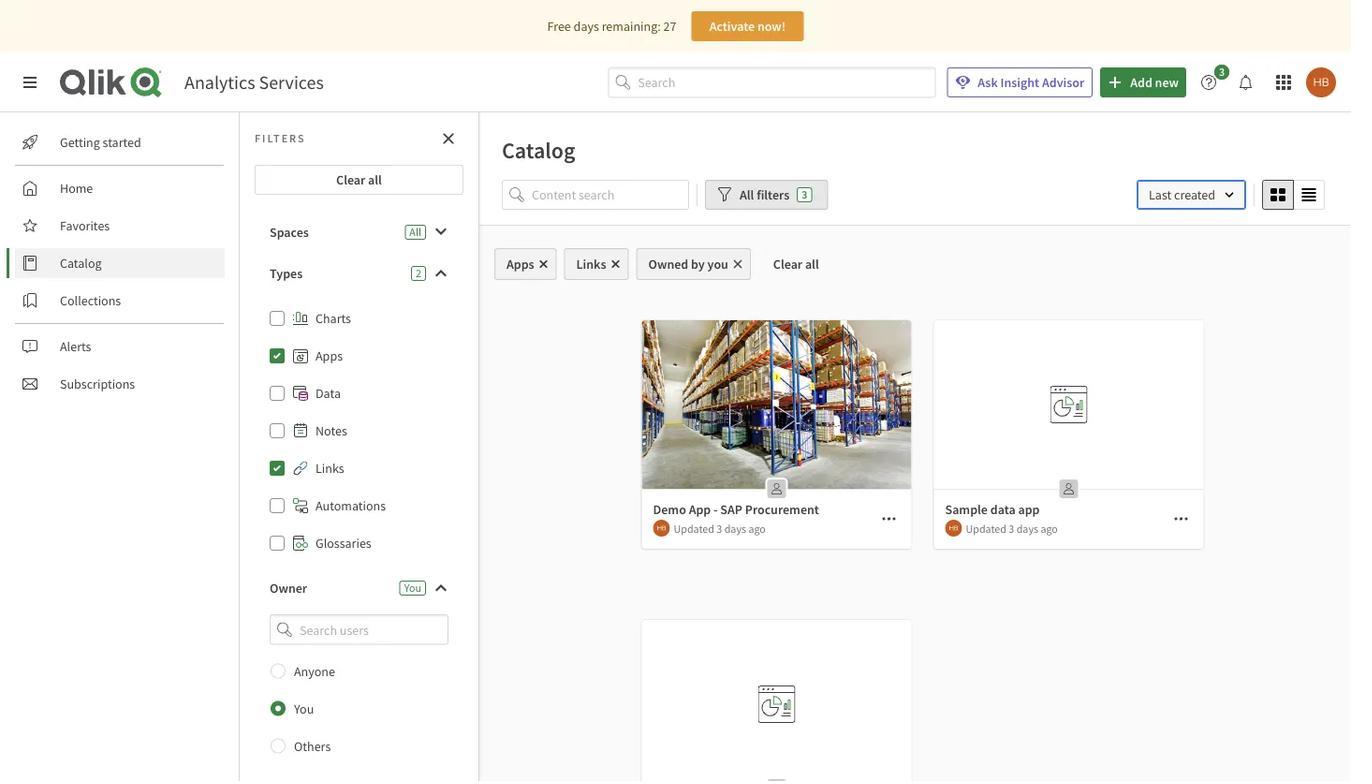 Task type: vqa. For each thing, say whether or not it's contained in the screenshot.
View
no



Task type: locate. For each thing, give the bounding box(es) containing it.
0 vertical spatial links
[[577, 256, 606, 273]]

catalog link
[[15, 248, 225, 278]]

1 horizontal spatial ago
[[1041, 521, 1058, 535]]

clear all button up spaces
[[255, 165, 464, 195]]

apps left links button
[[507, 256, 534, 273]]

Search users text field
[[296, 614, 426, 645]]

3
[[1219, 65, 1225, 79], [802, 187, 808, 202], [717, 521, 722, 535], [1009, 521, 1015, 535]]

catalog up content search text box
[[502, 136, 576, 164]]

1 horizontal spatial howard brown image
[[945, 520, 962, 537]]

glossaries
[[316, 535, 372, 552]]

0 vertical spatial all
[[740, 186, 754, 203]]

you up search users text box
[[404, 581, 421, 595]]

-
[[714, 501, 718, 518]]

days right free
[[574, 18, 599, 35]]

None field
[[255, 614, 464, 645]]

0 horizontal spatial all
[[410, 225, 421, 239]]

1 horizontal spatial updated
[[966, 521, 1007, 535]]

1 horizontal spatial all
[[805, 256, 819, 273]]

new
[[1155, 74, 1179, 91]]

0 vertical spatial apps
[[507, 256, 534, 273]]

subscriptions link
[[15, 369, 225, 399]]

0 horizontal spatial all
[[368, 171, 382, 188]]

1 horizontal spatial all
[[740, 186, 754, 203]]

clear all
[[336, 171, 382, 188], [773, 256, 819, 273]]

days down demo app - sap procurement
[[725, 521, 746, 535]]

1 vertical spatial clear all
[[773, 256, 819, 273]]

1 howard brown element from the left
[[653, 520, 670, 537]]

1 vertical spatial catalog
[[60, 255, 102, 272]]

0 vertical spatial clear
[[336, 171, 366, 188]]

ago for app
[[1041, 521, 1058, 535]]

2 horizontal spatial days
[[1017, 521, 1039, 535]]

0 horizontal spatial ago
[[749, 521, 766, 535]]

1 horizontal spatial personal element
[[1054, 474, 1084, 504]]

1 updated 3 days ago from the left
[[674, 521, 766, 535]]

clear all button down filters
[[758, 248, 834, 280]]

getting
[[60, 134, 100, 151]]

days
[[574, 18, 599, 35], [725, 521, 746, 535], [1017, 521, 1039, 535]]

1 ago from the left
[[749, 521, 766, 535]]

catalog
[[502, 136, 576, 164], [60, 255, 102, 272]]

howard brown image
[[1307, 67, 1336, 97], [653, 520, 670, 537], [945, 520, 962, 537]]

0 horizontal spatial clear
[[336, 171, 366, 188]]

home link
[[15, 173, 225, 203]]

1 vertical spatial all
[[410, 225, 421, 239]]

all inside filters region
[[740, 186, 754, 203]]

apps
[[507, 256, 534, 273], [316, 347, 343, 364]]

getting started
[[60, 134, 141, 151]]

remaining:
[[602, 18, 661, 35]]

sap
[[721, 501, 743, 518]]

alerts
[[60, 338, 91, 355]]

1 horizontal spatial howard brown element
[[945, 520, 962, 537]]

3 down - at bottom
[[717, 521, 722, 535]]

1 vertical spatial all
[[805, 256, 819, 273]]

owned by you button
[[636, 248, 751, 280]]

3 inside "dropdown button"
[[1219, 65, 1225, 79]]

ago for -
[[749, 521, 766, 535]]

2 updated 3 days ago from the left
[[966, 521, 1058, 535]]

getting started link
[[15, 127, 225, 157]]

ago
[[749, 521, 766, 535], [1041, 521, 1058, 535]]

spaces
[[270, 224, 309, 241]]

1 horizontal spatial clear
[[773, 256, 803, 273]]

links
[[577, 256, 606, 273], [316, 460, 344, 477]]

1 vertical spatial clear all button
[[758, 248, 834, 280]]

free
[[547, 18, 571, 35]]

all for the top "clear all" button
[[368, 171, 382, 188]]

1 vertical spatial clear
[[773, 256, 803, 273]]

updated down sample data app
[[966, 521, 1007, 535]]

catalog inside 'link'
[[60, 255, 102, 272]]

updated for data
[[966, 521, 1007, 535]]

personal element right app at the bottom
[[1054, 474, 1084, 504]]

all for all
[[410, 225, 421, 239]]

2 updated from the left
[[966, 521, 1007, 535]]

catalog down favorites
[[60, 255, 102, 272]]

0 horizontal spatial links
[[316, 460, 344, 477]]

2 howard brown element from the left
[[945, 520, 962, 537]]

favorites
[[60, 217, 110, 234]]

searchbar element
[[608, 67, 936, 98]]

clear all for the right "clear all" button
[[773, 256, 819, 273]]

updated 3 days ago for -
[[674, 521, 766, 535]]

0 horizontal spatial catalog
[[60, 255, 102, 272]]

0 vertical spatial all
[[368, 171, 382, 188]]

advisor
[[1042, 74, 1085, 91]]

filters
[[255, 131, 306, 146]]

activate now! link
[[692, 11, 804, 41]]

updated 3 days ago down data
[[966, 521, 1058, 535]]

3 right new
[[1219, 65, 1225, 79]]

home
[[60, 180, 93, 197]]

0 horizontal spatial howard brown element
[[653, 520, 670, 537]]

you up others at the left bottom of the page
[[294, 700, 314, 717]]

owned
[[649, 256, 689, 273]]

alerts link
[[15, 332, 225, 362]]

updated down app
[[674, 521, 715, 535]]

procurement
[[745, 501, 819, 518]]

1 vertical spatial you
[[294, 700, 314, 717]]

1 horizontal spatial days
[[725, 521, 746, 535]]

1 personal element from the left
[[762, 474, 792, 504]]

days down app at the bottom
[[1017, 521, 1039, 535]]

owner option group
[[255, 652, 464, 765]]

Search text field
[[638, 67, 936, 98]]

updated
[[674, 521, 715, 535], [966, 521, 1007, 535]]

3 inside filters region
[[802, 187, 808, 202]]

howard brown image for demo app - sap procurement
[[653, 520, 670, 537]]

2 personal element from the left
[[1054, 474, 1084, 504]]

0 horizontal spatial updated 3 days ago
[[674, 521, 766, 535]]

personal element for demo app - sap procurement
[[762, 474, 792, 504]]

howard brown element down demo
[[653, 520, 670, 537]]

0 horizontal spatial clear all button
[[255, 165, 464, 195]]

all
[[740, 186, 754, 203], [410, 225, 421, 239]]

insight
[[1001, 74, 1040, 91]]

all
[[368, 171, 382, 188], [805, 256, 819, 273]]

1 vertical spatial links
[[316, 460, 344, 477]]

1 horizontal spatial clear all
[[773, 256, 819, 273]]

clear
[[336, 171, 366, 188], [773, 256, 803, 273]]

updated 3 days ago
[[674, 521, 766, 535], [966, 521, 1058, 535]]

updated for app
[[674, 521, 715, 535]]

0 vertical spatial clear all
[[336, 171, 382, 188]]

1 horizontal spatial apps
[[507, 256, 534, 273]]

2 ago from the left
[[1041, 521, 1058, 535]]

started
[[103, 134, 141, 151]]

0 horizontal spatial you
[[294, 700, 314, 717]]

updated 3 days ago down - at bottom
[[674, 521, 766, 535]]

howard brown image for sample data app
[[945, 520, 962, 537]]

all left filters
[[740, 186, 754, 203]]

1 updated from the left
[[674, 521, 715, 535]]

0 horizontal spatial apps
[[316, 347, 343, 364]]

links down notes at left bottom
[[316, 460, 344, 477]]

0 horizontal spatial clear all
[[336, 171, 382, 188]]

2
[[416, 266, 421, 281]]

favorites link
[[15, 211, 225, 241]]

1 horizontal spatial you
[[404, 581, 421, 595]]

data
[[991, 501, 1016, 518]]

analytics services
[[185, 71, 324, 94]]

switch view group
[[1262, 180, 1325, 210]]

updated 3 days ago for app
[[966, 521, 1058, 535]]

1 horizontal spatial links
[[577, 256, 606, 273]]

add new
[[1131, 74, 1179, 91]]

all filters
[[740, 186, 790, 203]]

days for sample
[[1017, 521, 1039, 535]]

you
[[404, 581, 421, 595], [294, 700, 314, 717]]

ask
[[978, 74, 998, 91]]

anyone
[[294, 663, 335, 680]]

3 right filters
[[802, 187, 808, 202]]

Last created field
[[1137, 180, 1247, 210]]

personal element right sap
[[762, 474, 792, 504]]

all up 2
[[410, 225, 421, 239]]

0 horizontal spatial personal element
[[762, 474, 792, 504]]

howard brown element
[[653, 520, 670, 537], [945, 520, 962, 537]]

0 horizontal spatial updated
[[674, 521, 715, 535]]

links right apps button on the top of the page
[[577, 256, 606, 273]]

filters region
[[480, 176, 1351, 225]]

personal element
[[762, 474, 792, 504], [1054, 474, 1084, 504]]

others
[[294, 738, 331, 755]]

0 vertical spatial catalog
[[502, 136, 576, 164]]

2 horizontal spatial howard brown image
[[1307, 67, 1336, 97]]

howard brown element down sample in the bottom of the page
[[945, 520, 962, 537]]

clear all button
[[255, 165, 464, 195], [758, 248, 834, 280]]

1 horizontal spatial updated 3 days ago
[[966, 521, 1058, 535]]

0 horizontal spatial howard brown image
[[653, 520, 670, 537]]

apps up data
[[316, 347, 343, 364]]



Task type: describe. For each thing, give the bounding box(es) containing it.
demo app - sap procurement
[[653, 501, 819, 518]]

you inside owner option group
[[294, 700, 314, 717]]

data
[[316, 385, 341, 402]]

qlik sense app image
[[642, 320, 912, 489]]

app
[[689, 501, 711, 518]]

now!
[[758, 18, 786, 35]]

0 horizontal spatial days
[[574, 18, 599, 35]]

collections
[[60, 292, 121, 309]]

sample data app
[[945, 501, 1040, 518]]

analytics
[[185, 71, 255, 94]]

personal image
[[762, 774, 792, 781]]

ask insight advisor
[[978, 74, 1085, 91]]

owned by you
[[649, 256, 729, 273]]

links inside button
[[577, 256, 606, 273]]

3 button
[[1194, 65, 1235, 97]]

all for the right "clear all" button
[[805, 256, 819, 273]]

more actions image
[[882, 511, 897, 526]]

app
[[1018, 501, 1040, 518]]

more actions image
[[1174, 511, 1189, 526]]

Content search text field
[[532, 180, 689, 210]]

automations
[[316, 497, 386, 514]]

howard brown element for sample
[[945, 520, 962, 537]]

last created
[[1149, 186, 1216, 203]]

1 horizontal spatial catalog
[[502, 136, 576, 164]]

clear all for the top "clear all" button
[[336, 171, 382, 188]]

by
[[691, 256, 705, 273]]

apps inside button
[[507, 256, 534, 273]]

0 vertical spatial you
[[404, 581, 421, 595]]

owner
[[270, 580, 307, 597]]

27
[[664, 18, 677, 35]]

services
[[259, 71, 324, 94]]

you
[[708, 256, 729, 273]]

created
[[1174, 186, 1216, 203]]

activate
[[710, 18, 755, 35]]

ask insight advisor button
[[947, 67, 1093, 97]]

1 horizontal spatial clear all button
[[758, 248, 834, 280]]

howard brown element for demo
[[653, 520, 670, 537]]

close sidebar menu image
[[22, 75, 37, 90]]

navigation pane element
[[0, 120, 239, 406]]

types
[[270, 265, 303, 282]]

apps button
[[495, 248, 557, 280]]

3 down data
[[1009, 521, 1015, 535]]

sample
[[945, 501, 988, 518]]

1 vertical spatial apps
[[316, 347, 343, 364]]

activate now!
[[710, 18, 786, 35]]

all for all filters
[[740, 186, 754, 203]]

free days remaining: 27
[[547, 18, 677, 35]]

charts
[[316, 310, 351, 327]]

personal element for sample data app
[[1054, 474, 1084, 504]]

0 vertical spatial clear all button
[[255, 165, 464, 195]]

demo
[[653, 501, 686, 518]]

days for demo
[[725, 521, 746, 535]]

subscriptions
[[60, 376, 135, 392]]

analytics services element
[[185, 71, 324, 94]]

collections link
[[15, 286, 225, 316]]

add
[[1131, 74, 1153, 91]]

last
[[1149, 186, 1172, 203]]

filters
[[757, 186, 790, 203]]

links button
[[564, 248, 629, 280]]

add new button
[[1101, 67, 1187, 97]]

notes
[[316, 422, 347, 439]]



